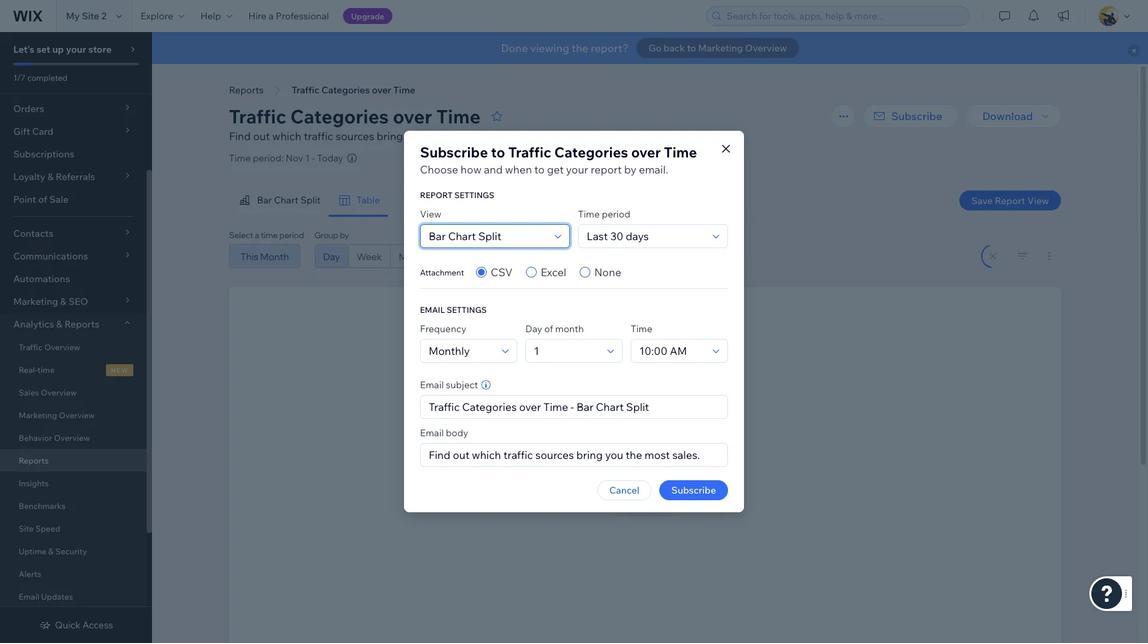 Task type: locate. For each thing, give the bounding box(es) containing it.
settings for view
[[455, 190, 495, 200]]

1 vertical spatial your
[[566, 163, 589, 176]]

0 horizontal spatial marketing
[[19, 410, 57, 420]]

done viewing the report? alert
[[152, 32, 1149, 64]]

traffic categories over time button
[[285, 80, 422, 100]]

0 vertical spatial marketing
[[699, 42, 744, 54]]

reports inside reports button
[[229, 84, 264, 96]]

reports up find
[[229, 84, 264, 96]]

insights link
[[0, 472, 147, 494]]

email left subject
[[420, 379, 444, 391]]

done viewing the report?
[[501, 41, 629, 55]]

the left report?
[[572, 41, 589, 55]]

site left speed
[[19, 523, 34, 533]]

chart
[[274, 194, 299, 206]]

completed
[[27, 72, 67, 82]]

to left get
[[535, 163, 545, 176]]

0 vertical spatial of
[[38, 193, 47, 205]]

report
[[533, 129, 565, 143], [591, 163, 622, 176]]

traffic inside sidebar element
[[19, 342, 42, 352]]

bar chart split button
[[229, 184, 329, 217]]

email settings
[[420, 305, 487, 315]]

up
[[52, 43, 64, 55]]

& up traffic overview
[[56, 318, 62, 330]]

real-time
[[19, 365, 55, 375]]

traffic inside subscribe to traffic categories over time choose how and when to get your report by email.
[[509, 143, 552, 161]]

traffic overview link
[[0, 336, 147, 358]]

email for email updates
[[19, 591, 39, 601]]

to up and
[[491, 143, 506, 161]]

your
[[66, 43, 86, 55], [566, 163, 589, 176]]

subscribe button
[[864, 104, 959, 128], [660, 480, 729, 500]]

1 vertical spatial categories
[[291, 104, 389, 128]]

1 vertical spatial &
[[48, 546, 54, 556]]

automations
[[13, 273, 70, 285]]

marketing up behavior
[[19, 410, 57, 420]]

frequency
[[420, 323, 467, 335]]

1 horizontal spatial over
[[393, 104, 433, 128]]

site left 2 at the top left
[[82, 10, 99, 22]]

over up you
[[393, 104, 433, 128]]

0 horizontal spatial to
[[491, 143, 506, 161]]

categories inside button
[[322, 84, 370, 96]]

1 vertical spatial subscribe
[[420, 143, 488, 161]]

to right back at the top right of page
[[687, 42, 697, 54]]

your right get
[[566, 163, 589, 176]]

site
[[82, 10, 99, 22], [19, 523, 34, 533]]

2 vertical spatial over
[[632, 143, 661, 161]]

1 horizontal spatial your
[[566, 163, 589, 176]]

report inside button
[[533, 129, 565, 143]]

save
[[972, 194, 994, 206]]

your inside subscribe to traffic categories over time choose how and when to get your report by email.
[[566, 163, 589, 176]]

sales
[[19, 387, 39, 397]]

view right report
[[1028, 194, 1050, 206]]

Time period field
[[583, 225, 709, 248]]

to
[[687, 42, 697, 54], [491, 143, 506, 161], [535, 163, 545, 176]]

report left by
[[591, 163, 622, 176]]

over inside button
[[372, 84, 392, 96]]

2 vertical spatial to
[[535, 163, 545, 176]]

time period: nov 1 - today
[[229, 152, 344, 164]]

report
[[996, 194, 1026, 206]]

1 vertical spatial site
[[19, 523, 34, 533]]

1 horizontal spatial view
[[1028, 194, 1050, 206]]

2 vertical spatial reports
[[19, 455, 49, 465]]

email.
[[639, 163, 669, 176]]

0 horizontal spatial over
[[372, 84, 392, 96]]

reports
[[229, 84, 264, 96], [65, 318, 100, 330], [19, 455, 49, 465]]

0 vertical spatial your
[[66, 43, 86, 55]]

over
[[372, 84, 392, 96], [393, 104, 433, 128], [632, 143, 661, 161]]

&
[[56, 318, 62, 330], [48, 546, 54, 556]]

go back to marketing overview button
[[637, 38, 800, 58]]

traffic up traffic
[[292, 84, 320, 96]]

0 vertical spatial to
[[687, 42, 697, 54]]

email down alerts
[[19, 591, 39, 601]]

definitions
[[567, 129, 620, 143]]

sales.
[[473, 129, 501, 143]]

traffic categories over time
[[292, 84, 416, 96], [229, 104, 481, 128]]

the
[[572, 41, 589, 55], [426, 129, 443, 143]]

traffic up real-
[[19, 342, 42, 352]]

the right you
[[426, 129, 443, 143]]

settings for frequency
[[447, 305, 487, 315]]

sales overview link
[[0, 381, 147, 404]]

2 vertical spatial categories
[[555, 143, 628, 161]]

hire a professional
[[249, 10, 329, 22]]

1
[[306, 152, 310, 164]]

reports up insights
[[19, 455, 49, 465]]

out
[[253, 129, 270, 143]]

traffic
[[292, 84, 320, 96], [229, 104, 286, 128], [509, 143, 552, 161], [19, 342, 42, 352]]

uptime & security link
[[0, 540, 147, 562]]

explore
[[141, 10, 173, 22]]

email for email subject
[[420, 379, 444, 391]]

settings up frequency
[[447, 305, 487, 315]]

overview for traffic overview
[[44, 342, 80, 352]]

email
[[420, 305, 445, 315]]

traffic down show
[[509, 143, 552, 161]]

reports up traffic overview link
[[65, 318, 100, 330]]

a
[[269, 10, 274, 22]]

view inside button
[[1028, 194, 1050, 206]]

reports inside analytics & reports dropdown button
[[65, 318, 100, 330]]

categories
[[322, 84, 370, 96], [291, 104, 389, 128], [555, 143, 628, 161]]

Frequency field
[[425, 340, 498, 362]]

0 horizontal spatial subscribe button
[[660, 480, 729, 500]]

email for email body
[[420, 427, 444, 439]]

marketing overview link
[[0, 404, 147, 426]]

1 horizontal spatial site
[[82, 10, 99, 22]]

show
[[503, 129, 531, 143]]

sources
[[336, 129, 375, 143]]

email left body
[[420, 427, 444, 439]]

2 horizontal spatial over
[[632, 143, 661, 161]]

of right the day
[[545, 323, 554, 335]]

1 vertical spatial subscribe button
[[660, 480, 729, 500]]

2 horizontal spatial to
[[687, 42, 697, 54]]

2 horizontal spatial reports
[[229, 84, 264, 96]]

1 horizontal spatial subscribe button
[[864, 104, 959, 128]]

option group
[[476, 264, 622, 280]]

1 horizontal spatial the
[[572, 41, 589, 55]]

0 vertical spatial view
[[1028, 194, 1050, 206]]

1 horizontal spatial to
[[535, 163, 545, 176]]

0 vertical spatial over
[[372, 84, 392, 96]]

2 vertical spatial subscribe
[[672, 484, 717, 496]]

& for reports
[[56, 318, 62, 330]]

quick access
[[55, 619, 113, 631]]

when
[[505, 163, 532, 176]]

1 vertical spatial email
[[420, 427, 444, 439]]

0 vertical spatial site
[[82, 10, 99, 22]]

Email body field
[[425, 444, 724, 466]]

0 horizontal spatial &
[[48, 546, 54, 556]]

1 vertical spatial marketing
[[19, 410, 57, 420]]

0 vertical spatial reports
[[229, 84, 264, 96]]

help
[[201, 10, 221, 22]]

1 vertical spatial the
[[426, 129, 443, 143]]

subscribe to traffic categories over time choose how and when to get your report by email.
[[420, 143, 698, 176]]

over up email.
[[632, 143, 661, 161]]

1 vertical spatial reports
[[65, 318, 100, 330]]

site inside site speed link
[[19, 523, 34, 533]]

time up email.
[[664, 143, 698, 161]]

time inside button
[[394, 84, 416, 96]]

overview for behavior overview
[[54, 433, 90, 443]]

1 horizontal spatial marketing
[[699, 42, 744, 54]]

2 vertical spatial email
[[19, 591, 39, 601]]

0 horizontal spatial reports
[[19, 455, 49, 465]]

0 horizontal spatial subscribe
[[420, 143, 488, 161]]

view down 'report'
[[420, 208, 442, 220]]

table button
[[329, 184, 388, 217]]

uptime & security
[[19, 546, 87, 556]]

0 vertical spatial subscribe
[[892, 109, 943, 123]]

1 vertical spatial report
[[591, 163, 622, 176]]

hire
[[249, 10, 267, 22]]

0 vertical spatial traffic categories over time
[[292, 84, 416, 96]]

Email subject field
[[425, 396, 724, 418]]

0 horizontal spatial site
[[19, 523, 34, 533]]

time up you
[[394, 84, 416, 96]]

real-
[[19, 365, 38, 375]]

0 horizontal spatial your
[[66, 43, 86, 55]]

1 vertical spatial over
[[393, 104, 433, 128]]

1 vertical spatial traffic categories over time
[[229, 104, 481, 128]]

settings down how
[[455, 190, 495, 200]]

View field
[[425, 225, 551, 248]]

done
[[501, 41, 528, 55]]

email inside sidebar element
[[19, 591, 39, 601]]

marketing overview
[[19, 410, 95, 420]]

0 vertical spatial settings
[[455, 190, 495, 200]]

time
[[38, 365, 55, 375]]

behavior
[[19, 433, 52, 443]]

0 vertical spatial email
[[420, 379, 444, 391]]

0 vertical spatial &
[[56, 318, 62, 330]]

attachment
[[420, 267, 464, 277]]

0 vertical spatial categories
[[322, 84, 370, 96]]

0 horizontal spatial of
[[38, 193, 47, 205]]

over up bring on the left top
[[372, 84, 392, 96]]

0 horizontal spatial report
[[533, 129, 565, 143]]

1 horizontal spatial reports
[[65, 318, 100, 330]]

of left sale
[[38, 193, 47, 205]]

1 horizontal spatial &
[[56, 318, 62, 330]]

how
[[461, 163, 482, 176]]

your right the up
[[66, 43, 86, 55]]

store
[[88, 43, 112, 55]]

overview inside button
[[746, 42, 788, 54]]

0 vertical spatial report
[[533, 129, 565, 143]]

1 vertical spatial settings
[[447, 305, 487, 315]]

& right uptime at the left bottom of page
[[48, 546, 54, 556]]

insights
[[19, 478, 49, 488]]

get
[[547, 163, 564, 176]]

1 horizontal spatial report
[[591, 163, 622, 176]]

of
[[38, 193, 47, 205], [545, 323, 554, 335]]

0 horizontal spatial view
[[420, 208, 442, 220]]

1 horizontal spatial of
[[545, 323, 554, 335]]

1 vertical spatial of
[[545, 323, 554, 335]]

tab list
[[229, 184, 648, 217]]

1 vertical spatial to
[[491, 143, 506, 161]]

day of month
[[526, 323, 584, 335]]

day
[[526, 323, 543, 335]]

analytics & reports
[[13, 318, 100, 330]]

0 vertical spatial the
[[572, 41, 589, 55]]

1 horizontal spatial subscribe
[[672, 484, 717, 496]]

reports inside reports link
[[19, 455, 49, 465]]

0 vertical spatial subscribe button
[[864, 104, 959, 128]]

of inside point of sale link
[[38, 193, 47, 205]]

& inside dropdown button
[[56, 318, 62, 330]]

report up subscribe to traffic categories over time choose how and when to get your report by email.
[[533, 129, 565, 143]]

marketing right back at the top right of page
[[699, 42, 744, 54]]



Task type: vqa. For each thing, say whether or not it's contained in the screenshot.
overview for Traffic Overview
yes



Task type: describe. For each thing, give the bounding box(es) containing it.
time period
[[578, 208, 631, 220]]

email updates link
[[0, 585, 147, 608]]

overview for marketing overview
[[59, 410, 95, 420]]

nov
[[286, 152, 303, 164]]

1/7 completed
[[13, 72, 67, 82]]

table
[[357, 194, 380, 206]]

period:
[[253, 152, 284, 164]]

0 horizontal spatial the
[[426, 129, 443, 143]]

benchmarks
[[19, 501, 66, 511]]

Time field
[[636, 340, 709, 362]]

alerts
[[19, 569, 41, 579]]

my site 2
[[66, 10, 107, 22]]

period
[[602, 208, 631, 220]]

automations link
[[0, 268, 147, 290]]

1/7
[[13, 72, 26, 82]]

Search for tools, apps, help & more... field
[[723, 7, 965, 25]]

bring
[[377, 129, 403, 143]]

email updates
[[19, 591, 73, 601]]

upgrade
[[351, 11, 385, 21]]

quick
[[55, 619, 81, 631]]

to inside button
[[687, 42, 697, 54]]

traffic inside button
[[292, 84, 320, 96]]

behavior overview
[[19, 433, 90, 443]]

go
[[649, 42, 662, 54]]

email body
[[420, 427, 469, 439]]

choose
[[420, 163, 459, 176]]

analytics
[[13, 318, 54, 330]]

upgrade button
[[343, 8, 393, 24]]

the inside alert
[[572, 41, 589, 55]]

1 vertical spatial view
[[420, 208, 442, 220]]

find
[[229, 129, 251, 143]]

csv
[[491, 266, 513, 279]]

analytics & reports button
[[0, 313, 147, 336]]

find out which traffic sources bring you the most sales.
[[229, 129, 501, 143]]

site speed
[[19, 523, 60, 533]]

Day of month field
[[530, 340, 604, 362]]

go back to marketing overview
[[649, 42, 788, 54]]

by
[[625, 163, 637, 176]]

time up time field
[[631, 323, 653, 335]]

updates
[[41, 591, 73, 601]]

categories inside subscribe to traffic categories over time choose how and when to get your report by email.
[[555, 143, 628, 161]]

reports button
[[223, 80, 270, 100]]

traffic
[[304, 129, 334, 143]]

set
[[37, 43, 50, 55]]

benchmarks link
[[0, 494, 147, 517]]

of for sale
[[38, 193, 47, 205]]

professional
[[276, 10, 329, 22]]

2 horizontal spatial subscribe
[[892, 109, 943, 123]]

back
[[664, 42, 685, 54]]

point of sale link
[[0, 188, 147, 211]]

sale
[[49, 193, 69, 205]]

& for security
[[48, 546, 54, 556]]

traffic overview
[[19, 342, 80, 352]]

traffic categories over time inside traffic categories over time button
[[292, 84, 416, 96]]

overview for sales overview
[[41, 387, 77, 397]]

cancel button
[[598, 480, 652, 500]]

bar
[[257, 194, 272, 206]]

new
[[111, 366, 129, 374]]

time left "period"
[[578, 208, 600, 220]]

let's
[[13, 43, 34, 55]]

uptime
[[19, 546, 46, 556]]

option group containing csv
[[476, 264, 622, 280]]

today
[[317, 152, 344, 164]]

of for month
[[545, 323, 554, 335]]

over inside subscribe to traffic categories over time choose how and when to get your report by email.
[[632, 143, 661, 161]]

you
[[406, 129, 424, 143]]

report
[[420, 190, 453, 200]]

excel
[[541, 266, 567, 279]]

alerts link
[[0, 562, 147, 585]]

report inside subscribe to traffic categories over time choose how and when to get your report by email.
[[591, 163, 622, 176]]

and
[[484, 163, 503, 176]]

2
[[101, 10, 107, 22]]

report?
[[591, 41, 629, 55]]

reports link
[[0, 449, 147, 472]]

sidebar element
[[0, 32, 152, 643]]

hire a professional link
[[241, 0, 337, 32]]

tab list containing bar chart split
[[229, 184, 648, 217]]

most
[[445, 129, 471, 143]]

let's set up your store
[[13, 43, 112, 55]]

reports for reports link
[[19, 455, 49, 465]]

subscriptions
[[13, 148, 74, 160]]

subscribe inside subscribe to traffic categories over time choose how and when to get your report by email.
[[420, 143, 488, 161]]

help button
[[193, 0, 241, 32]]

none
[[595, 266, 622, 279]]

point of sale
[[13, 193, 69, 205]]

time down find
[[229, 152, 251, 164]]

site speed link
[[0, 517, 147, 540]]

marketing inside sidebar element
[[19, 410, 57, 420]]

email subject
[[420, 379, 478, 391]]

show report definitions
[[503, 129, 620, 143]]

time inside subscribe to traffic categories over time choose how and when to get your report by email.
[[664, 143, 698, 161]]

subject
[[446, 379, 478, 391]]

your inside sidebar element
[[66, 43, 86, 55]]

bar chart split
[[257, 194, 321, 206]]

time up most
[[437, 104, 481, 128]]

point
[[13, 193, 36, 205]]

quick access button
[[39, 619, 113, 631]]

save report view button
[[960, 190, 1062, 211]]

security
[[55, 546, 87, 556]]

reports for reports button
[[229, 84, 264, 96]]

cancel
[[610, 484, 640, 496]]

access
[[83, 619, 113, 631]]

speed
[[35, 523, 60, 533]]

behavior overview link
[[0, 426, 147, 449]]

marketing inside button
[[699, 42, 744, 54]]

traffic up out
[[229, 104, 286, 128]]



